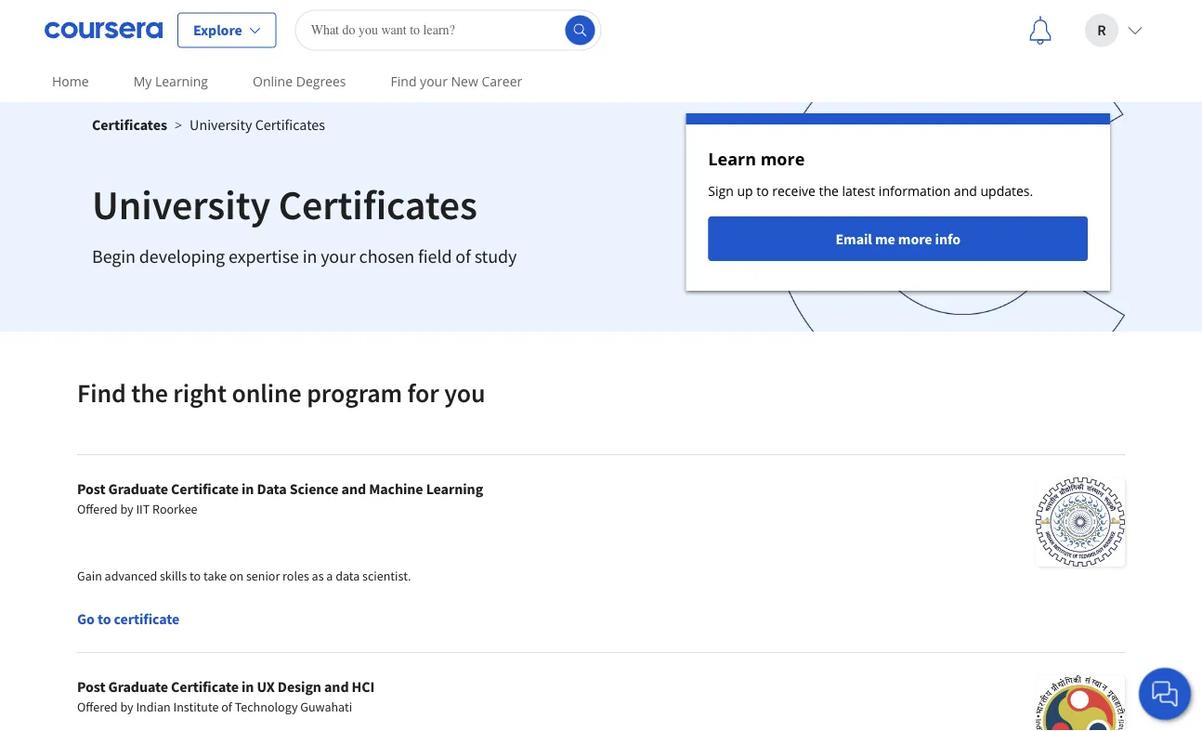Task type: vqa. For each thing, say whether or not it's contained in the screenshot.
MY LEARNING
yes



Task type: describe. For each thing, give the bounding box(es) containing it.
online
[[253, 72, 293, 90]]

data
[[257, 479, 287, 498]]

university certificates
[[92, 178, 477, 230]]

my learning link
[[126, 60, 216, 102]]

explore button
[[177, 13, 277, 48]]

offered inside 'post graduate certificate in ux design and hci offered by indian institute of technology guwahati'
[[77, 699, 118, 715]]

gain advanced skills to take on senior roles as a data scientist.
[[77, 568, 411, 584]]

learn more status
[[686, 113, 1110, 291]]

online degrees link
[[245, 60, 354, 102]]

go
[[77, 609, 95, 628]]

home
[[52, 72, 89, 90]]

certificate for data
[[171, 479, 239, 498]]

find the right online program for you
[[77, 377, 485, 409]]

learning inside my learning link
[[155, 72, 208, 90]]

0 vertical spatial more
[[761, 148, 805, 170]]

2 vertical spatial to
[[98, 609, 111, 628]]

iit roorkee image
[[1036, 478, 1125, 567]]

find your new career
[[391, 72, 522, 90]]

chat with us image
[[1150, 679, 1180, 709]]

advanced
[[105, 568, 157, 584]]

certificates down online degrees link
[[255, 115, 325, 134]]

post graduate certificate in data science and machine learning offered by iit roorkee
[[77, 479, 483, 517]]

certificate
[[114, 609, 179, 628]]

find your new career link
[[383, 60, 530, 102]]

of inside 'post graduate certificate in ux design and hci offered by indian institute of technology guwahati'
[[221, 699, 232, 715]]

roles
[[283, 568, 309, 584]]

0 horizontal spatial your
[[321, 245, 356, 268]]

find for find your new career
[[391, 72, 417, 90]]

to inside learn more status
[[756, 182, 769, 199]]

online degrees
[[253, 72, 346, 90]]

skills
[[160, 568, 187, 584]]

in for ux
[[242, 677, 254, 696]]

in for data
[[242, 479, 254, 498]]

explore
[[193, 21, 242, 39]]

roorkee
[[152, 501, 197, 517]]

as
[[312, 568, 324, 584]]

learning inside post graduate certificate in data science and machine learning offered by iit roorkee
[[426, 479, 483, 498]]

institute
[[173, 699, 219, 715]]

gain
[[77, 568, 102, 584]]

email
[[836, 229, 872, 248]]

info
[[935, 229, 961, 248]]

online
[[232, 377, 302, 409]]

up
[[737, 182, 753, 199]]

1 horizontal spatial of
[[455, 245, 471, 268]]

offered inside post graduate certificate in data science and machine learning offered by iit roorkee
[[77, 501, 118, 517]]

my
[[133, 72, 152, 90]]

and for post graduate certificate in ux design and hci
[[324, 677, 349, 696]]

certificates link
[[92, 115, 167, 134]]

technology
[[235, 699, 298, 715]]

0 vertical spatial your
[[420, 72, 448, 90]]

data
[[336, 568, 360, 584]]

on
[[229, 568, 244, 584]]

What do you want to learn? text field
[[295, 10, 602, 51]]

begin developing expertise in your chosen field of study
[[92, 245, 517, 268]]

by inside 'post graduate certificate in ux design and hci offered by indian institute of technology guwahati'
[[120, 699, 133, 715]]

certificates up chosen
[[279, 178, 477, 230]]

1 vertical spatial university
[[92, 178, 270, 230]]



Task type: locate. For each thing, give the bounding box(es) containing it.
post graduate certificate in ux design and hci offered by indian institute of technology guwahati
[[77, 677, 375, 715]]

graduate for post graduate certificate in data science and machine learning
[[108, 479, 168, 498]]

you
[[444, 377, 485, 409]]

1 by from the top
[[120, 501, 133, 517]]

learn more
[[708, 148, 805, 170]]

>
[[175, 116, 182, 133]]

0 vertical spatial post
[[77, 479, 105, 498]]

certificates down my
[[92, 115, 167, 134]]

1 vertical spatial and
[[342, 479, 366, 498]]

in for your
[[303, 245, 317, 268]]

0 vertical spatial in
[[303, 245, 317, 268]]

senior
[[246, 568, 280, 584]]

home link
[[45, 60, 96, 102]]

by
[[120, 501, 133, 517], [120, 699, 133, 715]]

1 certificate from the top
[[171, 479, 239, 498]]

and inside learn more status
[[954, 182, 977, 199]]

your left chosen
[[321, 245, 356, 268]]

post down go
[[77, 677, 105, 696]]

0 horizontal spatial more
[[761, 148, 805, 170]]

new
[[451, 72, 478, 90]]

certificates > university certificates
[[92, 115, 325, 134]]

in left data
[[242, 479, 254, 498]]

ux
[[257, 677, 275, 696]]

more
[[761, 148, 805, 170], [898, 229, 932, 248]]

2 offered from the top
[[77, 699, 118, 715]]

1 horizontal spatial your
[[420, 72, 448, 90]]

2 vertical spatial in
[[242, 677, 254, 696]]

1 vertical spatial in
[[242, 479, 254, 498]]

learn
[[708, 148, 756, 170]]

chosen
[[359, 245, 414, 268]]

machine
[[369, 479, 423, 498]]

and
[[954, 182, 977, 199], [342, 479, 366, 498], [324, 677, 349, 696]]

the
[[819, 182, 839, 199], [131, 377, 168, 409]]

your
[[420, 72, 448, 90], [321, 245, 356, 268]]

certificate inside post graduate certificate in data science and machine learning offered by iit roorkee
[[171, 479, 239, 498]]

1 vertical spatial the
[[131, 377, 168, 409]]

and inside post graduate certificate in data science and machine learning offered by iit roorkee
[[342, 479, 366, 498]]

by left indian
[[120, 699, 133, 715]]

r button
[[1070, 0, 1158, 60]]

0 horizontal spatial to
[[98, 609, 111, 628]]

in right expertise
[[303, 245, 317, 268]]

0 vertical spatial by
[[120, 501, 133, 517]]

2 post from the top
[[77, 677, 105, 696]]

2 graduate from the top
[[108, 677, 168, 696]]

1 vertical spatial to
[[190, 568, 201, 584]]

2 certificate from the top
[[171, 677, 239, 696]]

me
[[875, 229, 895, 248]]

more right 'me'
[[898, 229, 932, 248]]

find for find the right online program for you
[[77, 377, 126, 409]]

in
[[303, 245, 317, 268], [242, 479, 254, 498], [242, 677, 254, 696]]

scientist.
[[362, 568, 411, 584]]

0 vertical spatial the
[[819, 182, 839, 199]]

by left iit
[[120, 501, 133, 517]]

1 horizontal spatial find
[[391, 72, 417, 90]]

r
[[1097, 21, 1106, 39]]

study
[[474, 245, 517, 268]]

offered
[[77, 501, 118, 517], [77, 699, 118, 715]]

1 graduate from the top
[[108, 479, 168, 498]]

of right institute
[[221, 699, 232, 715]]

None search field
[[295, 10, 602, 51]]

to left take
[[190, 568, 201, 584]]

post for post graduate certificate in data science and machine learning
[[77, 479, 105, 498]]

0 vertical spatial graduate
[[108, 479, 168, 498]]

certificates
[[92, 115, 167, 134], [255, 115, 325, 134], [279, 178, 477, 230]]

0 horizontal spatial the
[[131, 377, 168, 409]]

1 vertical spatial by
[[120, 699, 133, 715]]

by inside post graduate certificate in data science and machine learning offered by iit roorkee
[[120, 501, 133, 517]]

in inside post graduate certificate in data science and machine learning offered by iit roorkee
[[242, 479, 254, 498]]

university right >
[[190, 115, 252, 134]]

learning right my
[[155, 72, 208, 90]]

in inside 'post graduate certificate in ux design and hci offered by indian institute of technology guwahati'
[[242, 677, 254, 696]]

and left updates. on the top of the page
[[954, 182, 977, 199]]

hci
[[352, 677, 375, 696]]

university certificates link
[[190, 115, 325, 134]]

1 horizontal spatial to
[[190, 568, 201, 584]]

indian
[[136, 699, 171, 715]]

2 vertical spatial and
[[324, 677, 349, 696]]

science
[[290, 479, 339, 498]]

post inside post graduate certificate in data science and machine learning offered by iit roorkee
[[77, 479, 105, 498]]

0 vertical spatial learning
[[155, 72, 208, 90]]

graduate up iit
[[108, 479, 168, 498]]

and up guwahati in the left of the page
[[324, 677, 349, 696]]

certificate up institute
[[171, 677, 239, 696]]

post up gain
[[77, 479, 105, 498]]

1 vertical spatial offered
[[77, 699, 118, 715]]

graduate inside post graduate certificate in data science and machine learning offered by iit roorkee
[[108, 479, 168, 498]]

to
[[756, 182, 769, 199], [190, 568, 201, 584], [98, 609, 111, 628]]

degrees
[[296, 72, 346, 90]]

the inside learn more status
[[819, 182, 839, 199]]

0 horizontal spatial learning
[[155, 72, 208, 90]]

of
[[455, 245, 471, 268], [221, 699, 232, 715]]

certificate up roorkee
[[171, 479, 239, 498]]

university up the developing at the top
[[92, 178, 270, 230]]

graduate
[[108, 479, 168, 498], [108, 677, 168, 696]]

2 by from the top
[[120, 699, 133, 715]]

graduate for post graduate certificate in ux design and hci
[[108, 677, 168, 696]]

take
[[203, 568, 227, 584]]

go to certificate
[[77, 609, 179, 628]]

right
[[173, 377, 227, 409]]

latest
[[842, 182, 875, 199]]

design
[[278, 677, 321, 696]]

the left right on the left bottom
[[131, 377, 168, 409]]

learning
[[155, 72, 208, 90], [426, 479, 483, 498]]

to right up
[[756, 182, 769, 199]]

certificate
[[171, 479, 239, 498], [171, 677, 239, 696]]

program
[[307, 377, 402, 409]]

certificate inside 'post graduate certificate in ux design and hci offered by indian institute of technology guwahati'
[[171, 677, 239, 696]]

career
[[482, 72, 522, 90]]

1 post from the top
[[77, 479, 105, 498]]

coursera image
[[45, 15, 163, 45]]

1 vertical spatial learning
[[426, 479, 483, 498]]

in left 'ux'
[[242, 677, 254, 696]]

developing
[[139, 245, 225, 268]]

of right field on the left top
[[455, 245, 471, 268]]

and inside 'post graduate certificate in ux design and hci offered by indian institute of technology guwahati'
[[324, 677, 349, 696]]

email me more info button
[[708, 216, 1088, 261]]

more up receive
[[761, 148, 805, 170]]

0 vertical spatial and
[[954, 182, 977, 199]]

post inside 'post graduate certificate in ux design and hci offered by indian institute of technology guwahati'
[[77, 677, 105, 696]]

information
[[879, 182, 951, 199]]

more inside button
[[898, 229, 932, 248]]

field
[[418, 245, 452, 268]]

1 offered from the top
[[77, 501, 118, 517]]

post for post graduate certificate in ux design and hci
[[77, 677, 105, 696]]

my learning
[[133, 72, 208, 90]]

sign
[[708, 182, 734, 199]]

0 horizontal spatial find
[[77, 377, 126, 409]]

1 horizontal spatial learning
[[426, 479, 483, 498]]

1 horizontal spatial more
[[898, 229, 932, 248]]

expertise
[[229, 245, 299, 268]]

1 vertical spatial certificate
[[171, 677, 239, 696]]

indian institute of technology guwahati image
[[1036, 675, 1125, 731]]

1 horizontal spatial the
[[819, 182, 839, 199]]

iit
[[136, 501, 150, 517]]

offered left iit
[[77, 501, 118, 517]]

the left latest
[[819, 182, 839, 199]]

0 vertical spatial to
[[756, 182, 769, 199]]

0 vertical spatial certificate
[[171, 479, 239, 498]]

1 vertical spatial post
[[77, 677, 105, 696]]

and right the science
[[342, 479, 366, 498]]

1 vertical spatial of
[[221, 699, 232, 715]]

graduate up indian
[[108, 677, 168, 696]]

1 vertical spatial more
[[898, 229, 932, 248]]

for
[[407, 377, 439, 409]]

university
[[190, 115, 252, 134], [92, 178, 270, 230]]

0 vertical spatial find
[[391, 72, 417, 90]]

certificate for ux
[[171, 677, 239, 696]]

your left new
[[420, 72, 448, 90]]

post
[[77, 479, 105, 498], [77, 677, 105, 696]]

find
[[391, 72, 417, 90], [77, 377, 126, 409]]

1 vertical spatial find
[[77, 377, 126, 409]]

0 vertical spatial of
[[455, 245, 471, 268]]

updates.
[[981, 182, 1033, 199]]

email me more info
[[836, 229, 961, 248]]

0 vertical spatial university
[[190, 115, 252, 134]]

receive
[[772, 182, 816, 199]]

0 vertical spatial offered
[[77, 501, 118, 517]]

guwahati
[[300, 699, 352, 715]]

and for post graduate certificate in data science and machine learning
[[342, 479, 366, 498]]

offered left indian
[[77, 699, 118, 715]]

2 horizontal spatial to
[[756, 182, 769, 199]]

to right go
[[98, 609, 111, 628]]

sign up to receive the latest information and updates.
[[708, 182, 1033, 199]]

0 horizontal spatial of
[[221, 699, 232, 715]]

a
[[326, 568, 333, 584]]

graduate inside 'post graduate certificate in ux design and hci offered by indian institute of technology guwahati'
[[108, 677, 168, 696]]

1 vertical spatial graduate
[[108, 677, 168, 696]]

1 vertical spatial your
[[321, 245, 356, 268]]

learning right machine
[[426, 479, 483, 498]]

begin
[[92, 245, 136, 268]]



